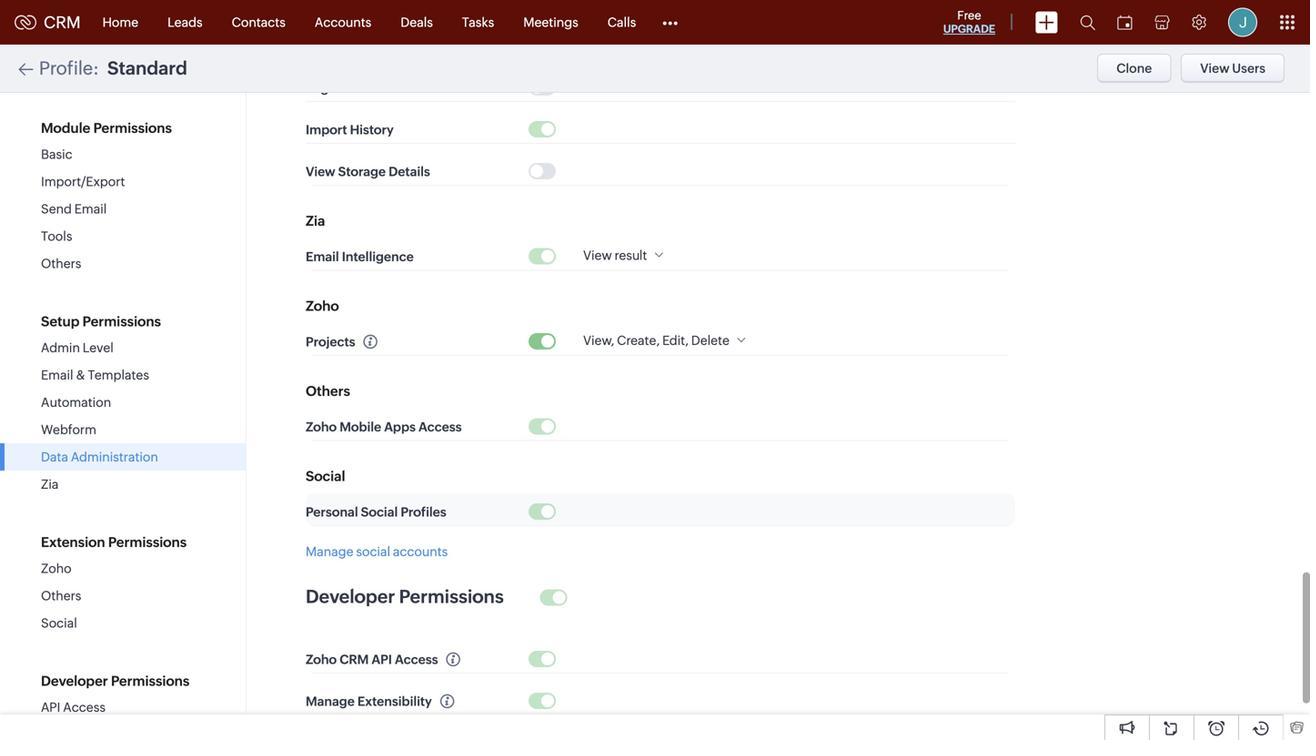 Task type: vqa. For each thing, say whether or not it's contained in the screenshot.
the free upgrade
yes



Task type: locate. For each thing, give the bounding box(es) containing it.
1 vertical spatial social
[[361, 505, 398, 520]]

0 vertical spatial api
[[372, 652, 392, 667]]

0 vertical spatial manage
[[306, 544, 354, 559]]

social up the manage social accounts
[[361, 505, 398, 520]]

developer permissions
[[306, 586, 504, 607], [41, 673, 190, 689]]

1 vertical spatial email
[[306, 250, 339, 264]]

profile element
[[1218, 0, 1269, 44]]

1 vertical spatial view
[[306, 164, 336, 179]]

extensibility
[[358, 694, 432, 709]]

1 horizontal spatial view
[[584, 248, 612, 263]]

email left &
[[41, 368, 73, 382]]

view left users
[[1201, 61, 1230, 76]]

contacts
[[232, 15, 286, 30]]

0 vertical spatial view
[[1201, 61, 1230, 76]]

2 horizontal spatial social
[[361, 505, 398, 520]]

social
[[306, 468, 345, 484], [361, 505, 398, 520], [41, 616, 77, 630]]

leads
[[168, 15, 203, 30]]

data administration
[[41, 450, 158, 464]]

extension permissions
[[41, 534, 187, 550]]

extension
[[41, 534, 105, 550]]

email & templates
[[41, 368, 149, 382]]

0 vertical spatial zia
[[306, 213, 325, 229]]

1 vertical spatial api
[[41, 700, 60, 715]]

others down 'extension'
[[41, 589, 81, 603]]

api access
[[41, 700, 106, 715]]

result
[[615, 248, 648, 263]]

0 horizontal spatial developer permissions
[[41, 673, 190, 689]]

0 vertical spatial developer permissions
[[306, 586, 504, 607]]

zia
[[306, 213, 325, 229], [41, 477, 59, 492]]

email for email & templates
[[41, 368, 73, 382]]

import history
[[306, 123, 394, 137]]

logo image
[[15, 15, 36, 30]]

2 horizontal spatial crm
[[453, 81, 482, 95]]

create menu image
[[1036, 11, 1059, 33]]

1 horizontal spatial social
[[306, 468, 345, 484]]

developer permissions down accounts on the left of the page
[[306, 586, 504, 607]]

1 horizontal spatial email
[[74, 202, 107, 216]]

permissions for basic
[[93, 120, 172, 136]]

0 horizontal spatial social
[[41, 616, 77, 630]]

profiles
[[401, 505, 447, 520]]

0 vertical spatial crm
[[44, 13, 81, 32]]

api
[[372, 652, 392, 667], [41, 700, 60, 715]]

social down 'extension'
[[41, 616, 77, 630]]

view for view users
[[1201, 61, 1230, 76]]

0 vertical spatial access
[[419, 420, 462, 434]]

1 vertical spatial developer
[[41, 673, 108, 689]]

2 vertical spatial view
[[584, 248, 612, 263]]

view users button
[[1182, 54, 1286, 83]]

free upgrade
[[944, 9, 996, 35]]

view left result
[[584, 248, 612, 263]]

2 manage from the top
[[306, 694, 355, 709]]

from
[[385, 81, 415, 95]]

deals
[[401, 15, 433, 30]]

email down import/export
[[74, 202, 107, 216]]

developer down social
[[306, 586, 395, 607]]

social up personal
[[306, 468, 345, 484]]

crm up manage extensibility
[[340, 652, 369, 667]]

0 vertical spatial email
[[74, 202, 107, 216]]

1 vertical spatial crm
[[453, 81, 482, 95]]

others down "tools"
[[41, 256, 81, 271]]

0 horizontal spatial view
[[306, 164, 336, 179]]

view for view result
[[584, 248, 612, 263]]

others
[[41, 256, 81, 271], [306, 383, 350, 399], [41, 589, 81, 603]]

manage
[[306, 544, 354, 559], [306, 694, 355, 709]]

tools
[[41, 229, 72, 244]]

zia down data
[[41, 477, 59, 492]]

1 vertical spatial manage
[[306, 694, 355, 709]]

&
[[76, 368, 85, 382]]

1 vertical spatial others
[[306, 383, 350, 399]]

other
[[418, 81, 450, 95]]

2 horizontal spatial view
[[1201, 61, 1230, 76]]

calls link
[[593, 0, 651, 44]]

manage extensibility
[[306, 694, 432, 709]]

setup permissions
[[41, 314, 161, 330]]

level
[[83, 340, 114, 355]]

templates
[[88, 368, 149, 382]]

zia up email intelligence
[[306, 213, 325, 229]]

crm right other
[[453, 81, 482, 95]]

0 horizontal spatial developer
[[41, 673, 108, 689]]

email left intelligence
[[306, 250, 339, 264]]

basic
[[41, 147, 72, 162]]

view inside button
[[1201, 61, 1230, 76]]

zoho down 'extension'
[[41, 561, 72, 576]]

email
[[74, 202, 107, 216], [306, 250, 339, 264], [41, 368, 73, 382]]

migrate data from other crm
[[306, 81, 482, 95]]

2 vertical spatial social
[[41, 616, 77, 630]]

automation
[[41, 395, 111, 410]]

accounts
[[315, 15, 372, 30]]

send
[[41, 202, 72, 216]]

1 vertical spatial zia
[[41, 477, 59, 492]]

0 horizontal spatial api
[[41, 700, 60, 715]]

import
[[306, 123, 347, 137]]

2 vertical spatial others
[[41, 589, 81, 603]]

zoho
[[306, 298, 339, 314], [306, 420, 337, 434], [41, 561, 72, 576], [306, 652, 337, 667]]

email for email intelligence
[[306, 250, 339, 264]]

module
[[41, 120, 90, 136]]

developer up api access
[[41, 673, 108, 689]]

2 vertical spatial crm
[[340, 652, 369, 667]]

view
[[1201, 61, 1230, 76], [306, 164, 336, 179], [584, 248, 612, 263]]

manage social accounts
[[306, 544, 448, 559]]

0 horizontal spatial crm
[[44, 13, 81, 32]]

2 horizontal spatial email
[[306, 250, 339, 264]]

developer permissions up api access
[[41, 673, 190, 689]]

1 horizontal spatial crm
[[340, 652, 369, 667]]

meetings
[[524, 15, 579, 30]]

crm right logo
[[44, 13, 81, 32]]

0 vertical spatial others
[[41, 256, 81, 271]]

users
[[1233, 61, 1266, 76]]

mobile
[[340, 420, 382, 434]]

storage
[[338, 164, 386, 179]]

webform
[[41, 422, 96, 437]]

1 manage from the top
[[306, 544, 354, 559]]

0 horizontal spatial zia
[[41, 477, 59, 492]]

permissions
[[93, 120, 172, 136], [83, 314, 161, 330], [108, 534, 187, 550], [399, 586, 504, 607], [111, 673, 190, 689]]

1 vertical spatial developer permissions
[[41, 673, 190, 689]]

deals link
[[386, 0, 448, 44]]

developer
[[306, 586, 395, 607], [41, 673, 108, 689]]

0 vertical spatial developer
[[306, 586, 395, 607]]

view result
[[584, 248, 648, 263]]

manage down zoho crm api access
[[306, 694, 355, 709]]

view left storage
[[306, 164, 336, 179]]

delete
[[692, 333, 730, 348]]

manage down personal
[[306, 544, 354, 559]]

2 vertical spatial email
[[41, 368, 73, 382]]

1 horizontal spatial zia
[[306, 213, 325, 229]]

meetings link
[[509, 0, 593, 44]]

1 horizontal spatial api
[[372, 652, 392, 667]]

0 horizontal spatial email
[[41, 368, 73, 382]]

manage social accounts link
[[306, 544, 448, 559]]

1 vertical spatial access
[[395, 652, 438, 667]]

others up mobile
[[306, 383, 350, 399]]

crm
[[44, 13, 81, 32], [453, 81, 482, 95], [340, 652, 369, 667]]

zoho up manage extensibility
[[306, 652, 337, 667]]

access
[[419, 420, 462, 434], [395, 652, 438, 667], [63, 700, 106, 715]]

1 horizontal spatial developer
[[306, 586, 395, 607]]



Task type: describe. For each thing, give the bounding box(es) containing it.
admin
[[41, 340, 80, 355]]

accounts link
[[300, 0, 386, 44]]

send email
[[41, 202, 107, 216]]

view users
[[1201, 61, 1266, 76]]

zoho mobile apps access
[[306, 420, 462, 434]]

view storage details
[[306, 164, 430, 179]]

projects
[[306, 335, 356, 349]]

zoho crm api access
[[306, 652, 438, 667]]

1 horizontal spatial developer permissions
[[306, 586, 504, 607]]

free
[[958, 9, 982, 22]]

view for view storage details
[[306, 164, 336, 179]]

social
[[356, 544, 391, 559]]

migrate
[[306, 81, 353, 95]]

accounts
[[393, 544, 448, 559]]

permissions for zoho
[[108, 534, 187, 550]]

leads link
[[153, 0, 217, 44]]

clone button
[[1098, 54, 1172, 83]]

administration
[[71, 450, 158, 464]]

home
[[102, 15, 139, 30]]

create,
[[617, 333, 660, 348]]

profile
[[39, 58, 93, 79]]

access for zoho mobile apps access
[[419, 420, 462, 434]]

module permissions
[[41, 120, 172, 136]]

history
[[350, 123, 394, 137]]

crm link
[[15, 13, 81, 32]]

data
[[41, 450, 68, 464]]

2 vertical spatial access
[[63, 700, 106, 715]]

profile : standard
[[39, 58, 187, 79]]

apps
[[384, 420, 416, 434]]

search image
[[1081, 15, 1096, 30]]

standard
[[107, 58, 187, 79]]

home link
[[88, 0, 153, 44]]

0 vertical spatial social
[[306, 468, 345, 484]]

:
[[93, 58, 99, 79]]

import/export
[[41, 174, 125, 189]]

create menu element
[[1025, 0, 1070, 44]]

view, create, edit, delete
[[584, 333, 730, 348]]

tasks link
[[448, 0, 509, 44]]

zoho left mobile
[[306, 420, 337, 434]]

manage for manage extensibility
[[306, 694, 355, 709]]

contacts link
[[217, 0, 300, 44]]

access for zoho crm api access
[[395, 652, 438, 667]]

personal
[[306, 505, 358, 520]]

manage for manage social accounts
[[306, 544, 354, 559]]

permissions for admin level
[[83, 314, 161, 330]]

tasks
[[462, 15, 495, 30]]

view,
[[584, 333, 615, 348]]

setup
[[41, 314, 80, 330]]

intelligence
[[342, 250, 414, 264]]

personal social profiles
[[306, 505, 447, 520]]

admin level
[[41, 340, 114, 355]]

zoho up projects
[[306, 298, 339, 314]]

email intelligence
[[306, 250, 414, 264]]

Other Modules field
[[651, 8, 690, 37]]

search element
[[1070, 0, 1107, 45]]

data
[[356, 81, 383, 95]]

calls
[[608, 15, 637, 30]]

calendar image
[[1118, 15, 1133, 30]]

upgrade
[[944, 23, 996, 35]]

profile image
[[1229, 8, 1258, 37]]

edit,
[[663, 333, 689, 348]]

details
[[389, 164, 430, 179]]

clone
[[1117, 61, 1153, 76]]



